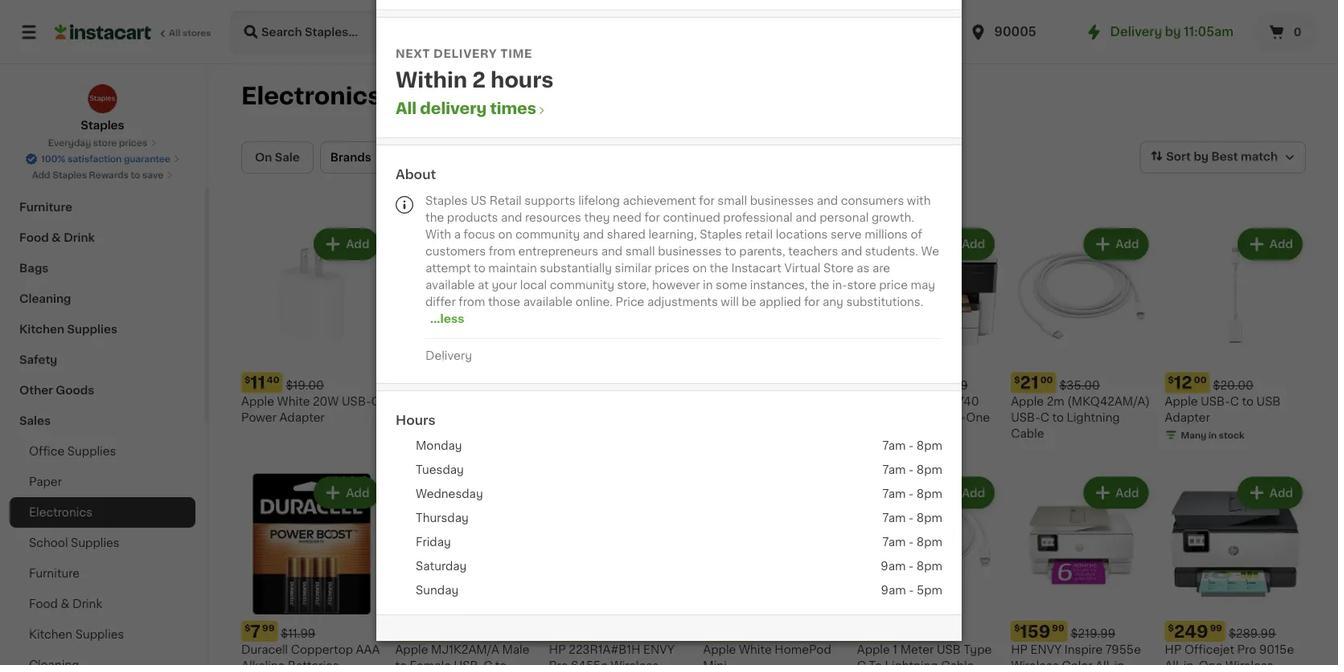 Task type: vqa. For each thing, say whether or not it's contained in the screenshot.
the leftmost All-
yes



Task type: locate. For each thing, give the bounding box(es) containing it.
1 vertical spatial school supplies link
[[10, 528, 195, 559]]

paper for electronics
[[19, 49, 53, 60]]

available
[[425, 279, 475, 291], [523, 296, 573, 308]]

2 horizontal spatial white
[[739, 645, 772, 656]]

$19.00
[[286, 380, 324, 391]]

99 right 249 at the right bottom of the page
[[1210, 624, 1222, 633]]

delivery up within 2 hours
[[433, 48, 497, 59]]

apple inside "$ 12 00 $20.00 apple usb-c to usb adapter"
[[1165, 396, 1198, 407]]

envy down $149.99
[[643, 645, 674, 656]]

9am up 9am - 5pm
[[881, 561, 906, 573]]

0 horizontal spatial stock
[[911, 447, 937, 456]]

1 vertical spatial electronics link
[[10, 498, 195, 528]]

many
[[1181, 431, 1207, 440], [873, 447, 899, 456]]

0 horizontal spatial small
[[625, 246, 655, 257]]

1 vertical spatial in-
[[1184, 661, 1199, 666]]

21
[[1020, 375, 1039, 392]]

all- for pro
[[932, 412, 951, 423]]

supplies
[[61, 80, 112, 91], [62, 110, 113, 121], [67, 324, 117, 335], [67, 446, 116, 458], [71, 538, 120, 549], [75, 630, 124, 641]]

1 horizontal spatial all
[[396, 101, 417, 116]]

1 vertical spatial $79.00 original price: $99.00 element
[[703, 622, 844, 642]]

c inside $ 30 60 $51.00 apple 30 watt white usb type-c power adapter
[[455, 412, 464, 423]]

in- inside hp officejet pro 9015e all-in-one wireles
[[1184, 661, 1199, 666]]

stock down format
[[911, 447, 937, 456]]

$20.00
[[1213, 380, 1254, 391]]

paper link up staples logo
[[10, 39, 195, 70]]

students.
[[865, 246, 918, 257]]

2 $79.00 original price: $99.00 element from the top
[[703, 622, 844, 642]]

7am - 8pm
[[883, 441, 943, 452], [883, 465, 943, 476], [883, 489, 943, 500], [883, 513, 943, 524], [883, 537, 943, 548]]

$ inside $ 289 99
[[860, 376, 866, 384]]

289
[[866, 375, 900, 392]]

kitchen supplies for second kitchen supplies link from the bottom of the page
[[19, 324, 117, 335]]

40 for 11
[[267, 376, 280, 384]]

some
[[716, 279, 747, 291]]

hp for hp officejet pro 9015e all-in-one wireles
[[1165, 645, 1182, 656]]

$ for 7
[[244, 624, 250, 633]]

99 inside $ 7 99
[[262, 624, 274, 633]]

1 vertical spatial in
[[1209, 431, 1217, 440]]

kitchen for second kitchen supplies link from the top of the page
[[29, 630, 72, 641]]

lightning down (mkq42am/a)
[[1067, 412, 1120, 423]]

1 horizontal spatial businesses
[[750, 195, 814, 206]]

1 79 from the top
[[712, 375, 734, 392]]

apple up to
[[857, 645, 890, 656]]

$80.00
[[449, 629, 490, 640]]

apple inside $ 30 60 $51.00 apple 30 watt white usb type-c power adapter
[[395, 396, 428, 407]]

usb left type-
[[395, 412, 419, 423]]

businesses up professional
[[750, 195, 814, 206]]

99 right 7
[[262, 624, 274, 633]]

$ inside $ 11 40
[[244, 376, 250, 384]]

1 vertical spatial school supplies
[[29, 538, 120, 549]]

00 inside $ 21 00
[[1040, 376, 1053, 384]]

$ 11 40
[[244, 375, 280, 392]]

2 power from the left
[[467, 412, 503, 423]]

0 vertical spatial pro
[[930, 396, 949, 407]]

3 7am from the top
[[883, 489, 906, 500]]

0 vertical spatial furniture link
[[10, 192, 195, 223]]

$99.99 original price: $149.99 element
[[549, 622, 690, 642]]

1 7am - 8pm from the top
[[883, 441, 943, 452]]

product group containing 159
[[1011, 474, 1152, 666]]

usb- right 20w
[[342, 396, 371, 407]]

...
[[430, 313, 440, 325]]

all stores
[[169, 29, 211, 37]]

all stores link
[[55, 10, 212, 55]]

paper down office
[[29, 477, 62, 488]]

on right focus
[[498, 229, 513, 240]]

adapter inside "$ 12 00 $20.00 apple usb-c to usb adapter"
[[1165, 412, 1210, 423]]

available down attempt
[[425, 279, 475, 291]]

4 - from the top
[[909, 513, 914, 524]]

supports
[[525, 195, 575, 206]]

usb inside "$ 12 00 $20.00 apple usb-c to usb adapter"
[[1257, 396, 1281, 407]]

in left some
[[703, 279, 713, 291]]

2 school supplies link from the top
[[10, 528, 195, 559]]

all-
[[932, 412, 951, 423], [1096, 661, 1114, 666], [1165, 661, 1184, 666]]

within 2 hours
[[396, 70, 554, 90]]

0 horizontal spatial all-
[[932, 412, 951, 423]]

paper
[[19, 49, 53, 60], [29, 477, 62, 488]]

1 vertical spatial 30
[[431, 396, 446, 407]]

0 vertical spatial food
[[19, 232, 49, 244]]

c
[[371, 396, 380, 407], [1230, 396, 1239, 407], [455, 412, 464, 423], [1040, 412, 1049, 423], [483, 661, 492, 666], [857, 661, 866, 666]]

1 vertical spatial kitchen
[[29, 630, 72, 641]]

99 right 289
[[902, 376, 914, 384]]

adjustments
[[647, 296, 718, 308]]

online.
[[576, 296, 613, 308]]

from up "maintain"
[[489, 246, 515, 257]]

community down substantially
[[550, 279, 614, 291]]

to left "female"
[[395, 661, 407, 666]]

c inside apple white 20w usb-c power adapter
[[371, 396, 380, 407]]

0 horizontal spatial many
[[873, 447, 899, 456]]

1 paper link from the top
[[10, 39, 195, 70]]

1 vertical spatial furniture
[[29, 569, 80, 580]]

0 vertical spatial $79.00 original price: $99.00 element
[[703, 373, 844, 394]]

female
[[410, 661, 451, 666]]

instacart logo image
[[55, 23, 151, 42]]

pro down $359.99
[[930, 396, 949, 407]]

2 horizontal spatial usb
[[1257, 396, 1281, 407]]

1 horizontal spatial pro
[[930, 396, 949, 407]]

00 inside "$ 12 00 $20.00 apple usb-c to usb adapter"
[[1194, 376, 1207, 384]]

many down "$ 12 00 $20.00 apple usb-c to usb adapter" at the bottom right of page
[[1181, 431, 1207, 440]]

electronics
[[241, 85, 381, 108], [19, 141, 85, 152], [29, 507, 92, 519]]

officejet down the $ 249 99
[[1185, 645, 1235, 656]]

pro inside hp officejet pro 7740 wide format all-in-one inkjet printer many in stock
[[930, 396, 949, 407]]

0 vertical spatial school supplies link
[[10, 101, 195, 131]]

2 7am from the top
[[883, 465, 906, 476]]

one down 7740
[[966, 412, 990, 423]]

0 vertical spatial prices
[[119, 139, 147, 148]]

apple up hours
[[395, 396, 428, 407]]

1 horizontal spatial the
[[710, 263, 729, 274]]

9am for 9am - 5pm
[[881, 585, 906, 597]]

product group containing 30
[[395, 225, 536, 442]]

159
[[1020, 624, 1051, 640]]

30 up type-
[[431, 396, 446, 407]]

apple down 12
[[1165, 396, 1198, 407]]

usb
[[1257, 396, 1281, 407], [395, 412, 419, 423], [937, 645, 961, 656]]

2 9am from the top
[[881, 585, 906, 597]]

staples link
[[81, 84, 124, 134]]

$17.40 original price: $29.00 element
[[549, 373, 690, 394]]

all
[[169, 29, 180, 37], [396, 101, 417, 116]]

achievement
[[623, 195, 696, 206]]

1 horizontal spatial officejet
[[1185, 645, 1235, 656]]

paper link
[[10, 39, 195, 70], [10, 467, 195, 498]]

delivery left by
[[1110, 26, 1162, 38]]

$11.40 original price: $19.00 element up meter
[[857, 622, 998, 642]]

9am for 9am - 8pm
[[881, 561, 906, 573]]

white down $19.00 at the bottom left of page
[[277, 396, 310, 407]]

5 - from the top
[[909, 537, 914, 548]]

2 8pm from the top
[[917, 465, 943, 476]]

to inside 48 00 $80.00 apple mj1k2am/a male to female usb-c t
[[395, 661, 407, 666]]

2 horizontal spatial the
[[811, 279, 829, 291]]

in- down store
[[832, 279, 847, 291]]

99 right 159
[[1052, 624, 1064, 633]]

0 horizontal spatial usb
[[395, 412, 419, 423]]

6 8pm from the top
[[917, 561, 943, 573]]

price
[[879, 279, 908, 291]]

stores
[[182, 29, 211, 37]]

cable down 21
[[1011, 428, 1044, 439]]

0 vertical spatial many
[[1181, 431, 1207, 440]]

electronics up 100%
[[19, 141, 85, 152]]

$219.99
[[1071, 629, 1116, 640]]

0 horizontal spatial 30
[[404, 375, 428, 392]]

0 horizontal spatial the
[[425, 212, 444, 223]]

0 horizontal spatial in
[[703, 279, 713, 291]]

apple inside apple 2m (mkq42am/a) usb-c to lightning cable
[[1011, 396, 1044, 407]]

1 vertical spatial 9am
[[881, 585, 906, 597]]

0 horizontal spatial from
[[459, 296, 485, 308]]

1 vertical spatial businesses
[[658, 246, 722, 257]]

2 79 from the top
[[712, 624, 734, 640]]

0 vertical spatial $11.40 original price: $19.00 element
[[241, 373, 382, 394]]

adapter down 20w
[[279, 412, 325, 423]]

1 vertical spatial kitchen supplies
[[29, 630, 124, 641]]

0 horizontal spatial available
[[425, 279, 475, 291]]

0 vertical spatial electronics
[[241, 85, 381, 108]]

white inside $ 30 60 $51.00 apple 30 watt white usb type-c power adapter
[[479, 396, 511, 407]]

0 vertical spatial kitchen supplies
[[19, 324, 117, 335]]

in
[[703, 279, 713, 291], [1209, 431, 1217, 440], [901, 447, 909, 456]]

1 horizontal spatial all-
[[1096, 661, 1114, 666]]

2 envy from the left
[[1031, 645, 1062, 656]]

officejet inside hp officejet pro 9015e all-in-one wireles
[[1185, 645, 1235, 656]]

79 inside "element"
[[712, 375, 734, 392]]

0 horizontal spatial all
[[169, 29, 180, 37]]

$ inside $ 79 00 $99.00
[[706, 376, 712, 384]]

all- down 7955e
[[1096, 661, 1114, 666]]

40 right 17
[[577, 376, 590, 384]]

4 8pm from the top
[[917, 513, 943, 524]]

$79.00 original price: $99.00 element
[[703, 373, 844, 394], [703, 622, 844, 642]]

all left stores
[[169, 29, 180, 37]]

1 vertical spatial pro
[[1237, 645, 1256, 656]]

pro inside hp officejet pro 9015e all-in-one wireles
[[1237, 645, 1256, 656]]

1 - from the top
[[909, 441, 914, 452]]

many down inkjet
[[873, 447, 899, 456]]

0 vertical spatial the
[[425, 212, 444, 223]]

apple down $ 11 40
[[241, 396, 274, 407]]

40 inside $ 17 40 $29.00
[[577, 376, 590, 384]]

prices up the guarantee
[[119, 139, 147, 148]]

all- inside hp envy inspire 7955e wireless color all-in
[[1096, 661, 1114, 666]]

99
[[902, 376, 914, 384], [558, 624, 582, 640], [262, 624, 274, 633], [583, 624, 596, 633], [1052, 624, 1064, 633], [1210, 624, 1222, 633]]

stock down "$ 12 00 $20.00 apple usb-c to usb adapter" at the bottom right of page
[[1219, 431, 1244, 440]]

school for electronics
[[19, 110, 59, 121]]

2m
[[1047, 396, 1065, 407]]

hp up wireless
[[1011, 645, 1028, 656]]

on up however on the top of page
[[693, 263, 707, 274]]

in down "$ 12 00 $20.00 apple usb-c to usb adapter" at the bottom right of page
[[1209, 431, 1217, 440]]

249
[[1174, 624, 1208, 640]]

1 7am from the top
[[883, 441, 906, 452]]

2 paper link from the top
[[10, 467, 195, 498]]

store down 'as'
[[847, 279, 876, 291]]

usb left type
[[937, 645, 961, 656]]

1 horizontal spatial in-
[[1184, 661, 1199, 666]]

hp envy inspire 7955e wireless color all-in
[[1011, 645, 1143, 666]]

0 vertical spatial 9am
[[881, 561, 906, 573]]

0 horizontal spatial adapter
[[279, 412, 325, 423]]

to down $20.00
[[1242, 396, 1254, 407]]

electronics down the office supplies
[[29, 507, 92, 519]]

for up the continued
[[699, 195, 715, 206]]

sunday
[[416, 585, 459, 597]]

2 horizontal spatial all-
[[1165, 661, 1184, 666]]

differ
[[425, 296, 456, 308]]

1 9am from the top
[[881, 561, 906, 573]]

usb inside $ 30 60 $51.00 apple 30 watt white usb type-c power adapter
[[395, 412, 419, 423]]

1 horizontal spatial usb
[[937, 645, 961, 656]]

one inside hp officejet pro 9015e all-in-one wireles
[[1199, 661, 1223, 666]]

furniture
[[19, 202, 72, 213], [29, 569, 80, 580]]

growth.
[[872, 212, 914, 223]]

all- for inspire
[[1096, 661, 1114, 666]]

officejet inside hp officejet pro 7740 wide format all-in-one inkjet printer many in stock
[[877, 396, 927, 407]]

and
[[817, 195, 838, 206], [501, 212, 522, 223], [796, 212, 817, 223], [583, 229, 604, 240], [601, 246, 623, 257], [841, 246, 862, 257]]

$ inside $ 30 60 $51.00 apple 30 watt white usb type-c power adapter
[[398, 376, 404, 384]]

add button for 40
[[931, 479, 993, 508]]

usb- down $20.00
[[1201, 396, 1230, 407]]

add for 21
[[1116, 239, 1139, 250]]

99 inside $ 289 99
[[902, 376, 914, 384]]

$7.99 original price: $11.99 element
[[241, 622, 382, 642]]

7am for tuesday
[[883, 465, 906, 476]]

1 horizontal spatial on
[[693, 263, 707, 274]]

$ inside $ 159 99
[[1014, 624, 1020, 633]]

apple inside 79 00 $99.00 apple white homepod mini
[[703, 645, 736, 656]]

0 vertical spatial printer
[[19, 80, 59, 91]]

resources
[[525, 212, 581, 223]]

99 for 7
[[262, 624, 274, 633]]

1 horizontal spatial printer
[[891, 428, 929, 439]]

1 vertical spatial paper link
[[10, 467, 195, 498]]

0 vertical spatial school
[[19, 110, 59, 121]]

usb- inside apple 2m (mkq42am/a) usb-c to lightning cable
[[1011, 412, 1040, 423]]

product group
[[241, 225, 382, 426], [395, 225, 536, 442], [549, 225, 690, 439], [703, 225, 844, 426], [857, 225, 998, 461], [1011, 225, 1152, 442], [1165, 225, 1306, 445], [241, 474, 382, 666], [395, 474, 536, 666], [857, 474, 998, 666], [1011, 474, 1152, 666], [1165, 474, 1306, 666]]

1 vertical spatial food & drink link
[[10, 589, 195, 620]]

apple inside apple 1 meter usb type c to lightning cable
[[857, 645, 890, 656]]

your
[[492, 279, 517, 291]]

0 vertical spatial lightning
[[1067, 412, 1120, 423]]

$11.40 original price: $19.00 element
[[241, 373, 382, 394], [857, 622, 998, 642]]

1 vertical spatial kitchen supplies link
[[10, 620, 195, 651]]

1 horizontal spatial power
[[467, 412, 503, 423]]

00 for 21
[[1040, 376, 1053, 384]]

2
[[472, 70, 486, 90]]

6 - from the top
[[909, 561, 914, 573]]

male
[[502, 645, 530, 656]]

1 power from the left
[[241, 412, 277, 423]]

printer supplies link
[[10, 70, 195, 101]]

0 vertical spatial small
[[718, 195, 747, 206]]

2 vertical spatial the
[[811, 279, 829, 291]]

product group containing 79
[[703, 225, 844, 426]]

the up some
[[710, 263, 729, 274]]

- for monday
[[909, 441, 914, 452]]

$99.00 inside $ 79 00 $99.00
[[755, 380, 795, 391]]

small up professional
[[718, 195, 747, 206]]

apple down 21
[[1011, 396, 1044, 407]]

c inside "$ 12 00 $20.00 apple usb-c to usb adapter"
[[1230, 396, 1239, 407]]

hp for hp envy inspire 7955e wireless color all-in
[[1011, 645, 1028, 656]]

prices inside everyday store prices link
[[119, 139, 147, 148]]

40 inside $ 11 40
[[267, 376, 280, 384]]

2 vertical spatial for
[[804, 296, 820, 308]]

add for 40
[[962, 488, 985, 499]]

c down 2m
[[1040, 412, 1049, 423]]

1 vertical spatial 11
[[866, 624, 881, 640]]

0 vertical spatial school supplies
[[19, 110, 113, 121]]

store
[[93, 139, 117, 148], [847, 279, 876, 291]]

delivery inside delivery by 11:05am link
[[1110, 26, 1162, 38]]

homepod
[[775, 645, 831, 656]]

2 horizontal spatial pro
[[1237, 645, 1256, 656]]

printer down format
[[891, 428, 929, 439]]

0 horizontal spatial white
[[277, 396, 310, 407]]

add
[[32, 171, 50, 180], [346, 239, 369, 250], [500, 239, 523, 250], [654, 239, 677, 250], [808, 239, 831, 250], [962, 239, 985, 250], [1116, 239, 1139, 250], [1270, 239, 1293, 250], [346, 488, 369, 499], [962, 488, 985, 499], [1116, 488, 1139, 499], [1270, 488, 1293, 499]]

all delivery times 
[[396, 101, 548, 116]]

delivery up 60
[[425, 350, 472, 361]]

7 - from the top
[[909, 585, 914, 597]]

11 up to
[[866, 624, 881, 640]]

2 vertical spatial in
[[901, 447, 909, 456]]

$12.00 original price: $20.00 element
[[1165, 373, 1306, 394]]

store up 100% satisfaction guarantee button
[[93, 139, 117, 148]]

0 vertical spatial electronics link
[[10, 131, 195, 162]]

1 horizontal spatial lightning
[[1067, 412, 1120, 423]]

1 vertical spatial small
[[625, 246, 655, 257]]

pro inside 99 99 $149.99 hp 223r1a#b1h envy pro 6455e wireles
[[549, 661, 568, 666]]

$ for 289
[[860, 376, 866, 384]]

$ inside $ 21 00
[[1014, 376, 1020, 384]]

4 7am from the top
[[883, 513, 906, 524]]

envy inside hp envy inspire 7955e wireless color all-in
[[1031, 645, 1062, 656]]

0 vertical spatial paper
[[19, 49, 53, 60]]

all inside "all delivery times "
[[396, 101, 417, 116]]

kitchen supplies for second kitchen supplies link from the top of the page
[[29, 630, 124, 641]]

99 for 289
[[902, 376, 914, 384]]

$ inside $ 7 99
[[244, 624, 250, 633]]

usb down $12.00 original price: $20.00 element
[[1257, 396, 1281, 407]]

all inside all stores link
[[169, 29, 180, 37]]

from down at
[[459, 296, 485, 308]]

apple up mini
[[703, 645, 736, 656]]

2 electronics link from the top
[[10, 498, 195, 528]]

3 7am - 8pm from the top
[[883, 489, 943, 500]]

2 7am - 8pm from the top
[[883, 465, 943, 476]]

$ 21 00
[[1014, 375, 1053, 392]]

hp right male
[[549, 645, 566, 656]]

usb- down mj1k2am/a at the bottom of the page
[[454, 661, 483, 666]]

00 inside $ 79 00 $99.00
[[736, 376, 748, 384]]

c inside apple 1 meter usb type c to lightning cable
[[857, 661, 866, 666]]

paper up printer supplies
[[19, 49, 53, 60]]

food & drink link
[[10, 223, 195, 253], [10, 589, 195, 620]]

0 vertical spatial kitchen
[[19, 324, 64, 335]]

1 horizontal spatial available
[[523, 296, 573, 308]]

add staples rewards to save
[[32, 171, 164, 180]]

- for tuesday
[[909, 465, 914, 476]]

- for friday
[[909, 537, 914, 548]]

40 left $19.00 at the bottom left of page
[[267, 376, 280, 384]]

c right 20w
[[371, 396, 380, 407]]

learning,
[[649, 229, 697, 240]]

school for furniture
[[29, 538, 68, 549]]

1 vertical spatial school
[[29, 538, 68, 549]]

7am for friday
[[883, 537, 906, 548]]

0 vertical spatial 30
[[404, 375, 428, 392]]

1 vertical spatial many
[[873, 447, 899, 456]]

7am for monday
[[883, 441, 906, 452]]

saturday
[[416, 561, 467, 573]]

in down format
[[901, 447, 909, 456]]

2 horizontal spatial adapter
[[1165, 412, 1210, 423]]

usb-
[[342, 396, 371, 407], [1201, 396, 1230, 407], [1011, 412, 1040, 423], [454, 661, 483, 666]]

cable inside apple 2m (mkq42am/a) usb-c to lightning cable
[[1011, 428, 1044, 439]]

paper link down the office supplies
[[10, 467, 195, 498]]

one down the $ 249 99
[[1199, 661, 1223, 666]]

0 horizontal spatial $11.40 original price: $19.00 element
[[241, 373, 382, 394]]

2 - from the top
[[909, 465, 914, 476]]

5 7am - 8pm from the top
[[883, 537, 943, 548]]

100%
[[41, 155, 66, 164]]

5 8pm from the top
[[917, 537, 943, 548]]

hp inside hp officejet pro 7740 wide format all-in-one inkjet printer many in stock
[[857, 396, 874, 407]]

0 vertical spatial one
[[966, 412, 990, 423]]

goods
[[56, 385, 94, 396]]

bags link
[[10, 253, 195, 284]]

$99.00 inside 79 00 $99.00 apple white homepod mini
[[755, 629, 795, 640]]

30 left 60
[[404, 375, 428, 392]]

1 vertical spatial 79
[[712, 624, 734, 640]]

meter
[[900, 645, 934, 656]]

hp down 249 at the right bottom of the page
[[1165, 645, 1182, 656]]

usb inside apple 1 meter usb type c to lightning cable
[[937, 645, 961, 656]]

1 $99.00 from the top
[[755, 380, 795, 391]]

1 horizontal spatial for
[[699, 195, 715, 206]]

0 vertical spatial from
[[489, 246, 515, 257]]

white inside 79 00 $99.00 apple white homepod mini
[[739, 645, 772, 656]]

79 inside 79 00 $99.00 apple white homepod mini
[[712, 624, 734, 640]]

c left to
[[857, 661, 866, 666]]

1 vertical spatial printer
[[891, 428, 929, 439]]

0 vertical spatial food & drink link
[[10, 223, 195, 253]]

1 vertical spatial stock
[[911, 447, 937, 456]]

hp inside hp envy inspire 7955e wireless color all-in
[[1011, 645, 1028, 656]]

all down within
[[396, 101, 417, 116]]

0 vertical spatial all
[[169, 29, 180, 37]]

add button for 159
[[1085, 479, 1147, 508]]

223r1a#b1h
[[569, 645, 641, 656]]

1 horizontal spatial one
[[1199, 661, 1223, 666]]

1 vertical spatial cable
[[941, 661, 974, 666]]

hp up the wide
[[857, 396, 874, 407]]

$ inside $ 17 40 $29.00
[[552, 376, 558, 384]]

to down 2m
[[1052, 412, 1064, 423]]

add button for 30
[[469, 230, 531, 259]]

hp inside hp officejet pro 9015e all-in-one wireles
[[1165, 645, 1182, 656]]

usb- down 21
[[1011, 412, 1040, 423]]

officejet up format
[[877, 396, 927, 407]]

product group containing 289
[[857, 225, 998, 461]]

prices up however on the top of page
[[655, 263, 690, 274]]

in-
[[832, 279, 847, 291], [1184, 661, 1199, 666]]

available down local
[[523, 296, 573, 308]]

99 inside $ 159 99
[[1052, 624, 1064, 633]]

in- down 249 at the right bottom of the page
[[1184, 661, 1199, 666]]

envy up wireless
[[1031, 645, 1062, 656]]

$51.00
[[448, 380, 486, 391]]

1 horizontal spatial 40
[[577, 376, 590, 384]]

5 7am from the top
[[883, 537, 906, 548]]

add for 12
[[1270, 239, 1293, 250]]

$30.60 original price: $51.00 element
[[395, 373, 536, 394]]

1 horizontal spatial cable
[[1011, 428, 1044, 439]]

everyday store prices
[[48, 139, 147, 148]]

pro down $289.99
[[1237, 645, 1256, 656]]

coppertop
[[291, 645, 353, 656]]

add button for 249
[[1239, 479, 1301, 508]]

everyday store prices link
[[48, 137, 157, 150]]

will
[[721, 296, 739, 308]]

officejet for in-
[[1185, 645, 1235, 656]]

$ inside the $ 249 99
[[1168, 624, 1174, 633]]

79
[[712, 375, 734, 392], [712, 624, 734, 640]]

paper link for furniture
[[10, 467, 195, 498]]

delivery inside "all delivery times "
[[420, 101, 487, 116]]

power down watt
[[467, 412, 503, 423]]

kitchen
[[19, 324, 64, 335], [29, 630, 72, 641]]

school
[[19, 110, 59, 121], [29, 538, 68, 549]]

None search field
[[230, 10, 756, 55]]

white down $51.00
[[479, 396, 511, 407]]

and down they
[[583, 229, 604, 240]]

$ 17 40 $29.00
[[552, 375, 637, 392]]

11 left $19.00 at the bottom left of page
[[250, 375, 265, 392]]

cable down type
[[941, 661, 974, 666]]

$ 30 60 $51.00 apple 30 watt white usb type-c power adapter
[[395, 375, 511, 439]]

hp inside 99 99 $149.99 hp 223r1a#b1h envy pro 6455e wireles
[[549, 645, 566, 656]]

1 envy from the left
[[643, 645, 674, 656]]

1 school supplies link from the top
[[10, 101, 195, 131]]

all- inside hp officejet pro 7740 wide format all-in-one inkjet printer many in stock
[[932, 412, 951, 423]]

adapter up many in stock
[[1165, 412, 1210, 423]]

8pm for friday
[[917, 537, 943, 548]]

all- down $359.99
[[932, 412, 951, 423]]

99 inside the $ 249 99
[[1210, 624, 1222, 633]]

7am - 8pm for monday
[[883, 441, 943, 452]]

1 8pm from the top
[[917, 441, 943, 452]]

$ inside "$ 12 00 $20.00 apple usb-c to usb adapter"
[[1168, 376, 1174, 384]]

4 7am - 8pm from the top
[[883, 513, 943, 524]]

supplies for printer supplies link
[[61, 80, 112, 91]]

11
[[250, 375, 265, 392], [866, 624, 881, 640]]

3 - from the top
[[909, 489, 914, 500]]

times
[[490, 101, 536, 116]]

add button
[[315, 230, 378, 259], [469, 230, 531, 259], [623, 230, 685, 259], [777, 230, 839, 259], [931, 230, 993, 259], [1085, 230, 1147, 259], [1239, 230, 1301, 259], [315, 479, 378, 508], [931, 479, 993, 508], [1085, 479, 1147, 508], [1239, 479, 1301, 508]]

$ for 30
[[398, 376, 404, 384]]

2 vertical spatial usb
[[937, 645, 961, 656]]

and down shared
[[601, 246, 623, 257]]

3 8pm from the top
[[917, 489, 943, 500]]


[[536, 105, 548, 116]]

9am - 8pm
[[881, 561, 943, 573]]

40 up '1'
[[883, 624, 895, 633]]

2 $99.00 from the top
[[755, 629, 795, 640]]

retail
[[745, 229, 773, 240]]

1 vertical spatial usb
[[395, 412, 419, 423]]

c down $20.00
[[1230, 396, 1239, 407]]

wireless
[[1011, 661, 1059, 666]]

1 electronics link from the top
[[10, 131, 195, 162]]

$359.99
[[921, 380, 968, 391]]

-
[[909, 441, 914, 452], [909, 465, 914, 476], [909, 489, 914, 500], [909, 513, 914, 524], [909, 537, 914, 548], [909, 561, 914, 573], [909, 585, 914, 597]]

from
[[489, 246, 515, 257], [459, 296, 485, 308]]

pro for 9015e
[[1237, 645, 1256, 656]]



Task type: describe. For each thing, give the bounding box(es) containing it.

[[396, 196, 413, 214]]

- for sunday
[[909, 585, 914, 597]]

99 for 159
[[1052, 624, 1064, 633]]

supplies for office supplies link
[[67, 446, 116, 458]]

11:05am
[[1184, 26, 1234, 38]]

entrepreneurs
[[518, 246, 598, 257]]

add button for 12
[[1239, 230, 1301, 259]]

store inside staples us retail supports lifelong achievement for small businesses and consumers with the products and resources they need for continued professional and personal growth. with a focus on community and shared learning, staples retail locations serve millions of customers from entrepreneurs and small businesses to parents, teachers and students.    we attempt to maintain substantially similar prices on the instacart virtual store as are available at your local community store, however in some instances, the in-store price may differ from those available online.  price adjustments will be applied for any substitutions. ... less
[[847, 279, 876, 291]]

c inside apple 2m (mkq42am/a) usb-c to lightning cable
[[1040, 412, 1049, 423]]

$29.00
[[597, 380, 637, 391]]

1 vertical spatial for
[[644, 212, 660, 223]]

$48.00 original price: $80.00 element
[[395, 622, 536, 642]]

parents,
[[739, 246, 785, 257]]

stock inside hp officejet pro 7740 wide format all-in-one inkjet printer many in stock
[[911, 447, 937, 456]]

within
[[396, 70, 467, 90]]

product group containing 249
[[1165, 474, 1306, 666]]

office
[[29, 446, 65, 458]]

guarantee
[[124, 155, 170, 164]]

48 00 $80.00 apple mj1k2am/a male to female usb-c t
[[395, 624, 530, 666]]

$11.99
[[281, 629, 315, 640]]

in inside hp officejet pro 7740 wide format all-in-one inkjet printer many in stock
[[901, 447, 909, 456]]

add button for 11
[[315, 230, 378, 259]]

duracell
[[241, 645, 288, 656]]

1 vertical spatial food & drink
[[29, 599, 102, 610]]

7am - 8pm for friday
[[883, 537, 943, 548]]

8pm for tuesday
[[917, 465, 943, 476]]

$ for 17
[[552, 376, 558, 384]]

on
[[255, 152, 272, 163]]

$11.40 original price: $19.00 element for 20w
[[241, 373, 382, 394]]

20w
[[313, 396, 339, 407]]

0 horizontal spatial on
[[498, 229, 513, 240]]

0 vertical spatial food & drink
[[19, 232, 95, 244]]

delivery for delivery
[[425, 350, 472, 361]]

supplies for second kitchen supplies link from the top of the page
[[75, 630, 124, 641]]

staples down the continued
[[700, 229, 742, 240]]

0 horizontal spatial store
[[93, 139, 117, 148]]

0 vertical spatial for
[[699, 195, 715, 206]]

1 $79.00 original price: $99.00 element from the top
[[703, 373, 844, 394]]

1 vertical spatial &
[[61, 599, 70, 610]]

1 horizontal spatial many
[[1181, 431, 1207, 440]]

all for stores
[[169, 29, 180, 37]]

$ for 12
[[1168, 376, 1174, 384]]

instances,
[[750, 279, 808, 291]]

hours
[[491, 70, 554, 90]]

monday
[[416, 441, 462, 452]]

8pm for wednesday
[[917, 489, 943, 500]]

2 vertical spatial electronics
[[29, 507, 92, 519]]

staples up products
[[425, 195, 468, 206]]

all- inside hp officejet pro 9015e all-in-one wireles
[[1165, 661, 1184, 666]]

2 food & drink link from the top
[[10, 589, 195, 620]]

tuesday
[[416, 465, 464, 476]]

usb for 30
[[395, 412, 419, 423]]

$21.00 original price: $35.00 element
[[1011, 373, 1152, 394]]

delivery for all
[[420, 101, 487, 116]]

shipping link
[[10, 162, 195, 192]]

substantially
[[540, 263, 612, 274]]

hp officejet pro 9015e all-in-one wireles
[[1165, 645, 1294, 666]]

hp for hp officejet pro 7740 wide format all-in-one inkjet printer many in stock
[[857, 396, 874, 407]]

one inside hp officejet pro 7740 wide format all-in-one inkjet printer many in stock
[[966, 412, 990, 423]]

service type group
[[777, 16, 949, 48]]

60
[[429, 376, 442, 384]]

power inside apple white 20w usb-c power adapter
[[241, 412, 277, 423]]

by
[[1165, 26, 1181, 38]]

6455e
[[571, 661, 608, 666]]

2 horizontal spatial in
[[1209, 431, 1217, 440]]

sales link
[[10, 406, 195, 437]]

supplies for school supplies link related to furniture
[[71, 538, 120, 549]]

8pm for saturday
[[917, 561, 943, 573]]

- for wednesday
[[909, 489, 914, 500]]

everyday
[[48, 139, 91, 148]]

7am for thursday
[[883, 513, 906, 524]]

many inside hp officejet pro 7740 wide format all-in-one inkjet printer many in stock
[[873, 447, 899, 456]]

1 horizontal spatial stock
[[1219, 431, 1244, 440]]

00 inside 79 00 $99.00 apple white homepod mini
[[736, 624, 748, 633]]

99 for 249
[[1210, 624, 1222, 633]]

kitchen for second kitchen supplies link from the bottom of the page
[[19, 324, 64, 335]]

8pm for thursday
[[917, 513, 943, 524]]

add button for 7
[[315, 479, 378, 508]]

supplies for school supplies link related to electronics
[[62, 110, 113, 121]]

usb for 12
[[1257, 396, 1281, 407]]

add for 30
[[500, 239, 523, 250]]

us
[[471, 195, 487, 206]]

product group containing 12
[[1165, 225, 1306, 445]]

satisfaction
[[68, 155, 122, 164]]

and down 'retail' on the top left
[[501, 212, 522, 223]]

product group containing 17
[[549, 225, 690, 439]]

delivery by 11:05am
[[1110, 26, 1234, 38]]

1 vertical spatial community
[[550, 279, 614, 291]]

on sale button
[[241, 142, 313, 174]]

envy inside 99 99 $149.99 hp 223r1a#b1h envy pro 6455e wireles
[[643, 645, 674, 656]]

friday
[[416, 537, 451, 548]]

$289.99 original price: $359.99 element
[[857, 373, 998, 394]]

color
[[1062, 661, 1093, 666]]

delivery for next
[[433, 48, 497, 59]]

add for 7
[[346, 488, 369, 499]]

0 horizontal spatial businesses
[[658, 246, 722, 257]]

79 00 $99.00 apple white homepod mini
[[703, 624, 831, 666]]

99 up 6455e
[[558, 624, 582, 640]]

1 horizontal spatial 30
[[431, 396, 446, 407]]

(mkq42am/a)
[[1067, 396, 1150, 407]]

add for 11
[[346, 239, 369, 250]]

type
[[964, 645, 992, 656]]

1 furniture link from the top
[[10, 192, 195, 223]]

17
[[558, 375, 576, 392]]

less
[[440, 313, 464, 325]]

staples up everyday store prices link
[[81, 120, 124, 131]]

$ for 249
[[1168, 624, 1174, 633]]

40 for 17
[[577, 376, 590, 384]]

sale
[[275, 152, 300, 163]]

apple inside 48 00 $80.00 apple mj1k2am/a male to female usb-c t
[[395, 645, 428, 656]]

printer inside hp officejet pro 7740 wide format all-in-one inkjet printer many in stock
[[891, 428, 929, 439]]

2 kitchen supplies link from the top
[[10, 620, 195, 651]]

7am - 8pm for tuesday
[[883, 465, 943, 476]]

school supplies for furniture
[[29, 538, 120, 549]]

save
[[142, 171, 164, 180]]

white inside apple white 20w usb-c power adapter
[[277, 396, 310, 407]]

00 for 79
[[736, 376, 748, 384]]

99 99 $149.99 hp 223r1a#b1h envy pro 6455e wireles
[[549, 624, 675, 666]]

$ for 79
[[706, 376, 712, 384]]

product group containing 7
[[241, 474, 382, 666]]

- for thursday
[[909, 513, 914, 524]]

1 vertical spatial drink
[[73, 599, 102, 610]]

0 horizontal spatial printer
[[19, 80, 59, 91]]

customers
[[425, 246, 486, 257]]

to up instacart
[[725, 246, 736, 257]]

7am for wednesday
[[883, 489, 906, 500]]

apple inside apple white 20w usb-c power adapter
[[241, 396, 274, 407]]

school supplies link for electronics
[[10, 101, 195, 131]]

to left save
[[131, 171, 140, 180]]

prices inside staples us retail supports lifelong achievement for small businesses and consumers with the products and resources they need for continued professional and personal growth. with a focus on community and shared learning, staples retail locations serve millions of customers from entrepreneurs and small businesses to parents, teachers and students.    we attempt to maintain substantially similar prices on the instacart virtual store as are available at your local community store, however in some instances, the in-store price may differ from those available online.  price adjustments will be applied for any substitutions. ... less
[[655, 263, 690, 274]]

7740
[[951, 396, 979, 407]]

$ 7 99
[[244, 624, 274, 640]]

delivery for delivery by 11:05am
[[1110, 26, 1162, 38]]

wednesday
[[416, 489, 483, 500]]

1 vertical spatial from
[[459, 296, 485, 308]]

pro for 7740
[[930, 396, 949, 407]]

40 inside 11 40
[[883, 624, 895, 633]]

printer supplies
[[19, 80, 112, 91]]

inspire
[[1065, 645, 1103, 656]]

1 horizontal spatial small
[[718, 195, 747, 206]]

1 horizontal spatial from
[[489, 246, 515, 257]]

7
[[250, 624, 261, 640]]

all for delivery
[[396, 101, 417, 116]]

99 up 223r1a#b1h
[[583, 624, 596, 633]]

paper for furniture
[[29, 477, 62, 488]]

in inside staples us retail supports lifelong achievement for small businesses and consumers with the products and resources they need for continued professional and personal growth. with a focus on community and shared learning, staples retail locations serve millions of customers from entrepreneurs and small businesses to parents, teachers and students.    we attempt to maintain substantially similar prices on the instacart virtual store as are available at your local community store, however in some instances, the in-store price may differ from those available online.  price adjustments will be applied for any substitutions. ... less
[[703, 279, 713, 291]]

0 horizontal spatial 11
[[250, 375, 265, 392]]

mini
[[703, 661, 727, 666]]

$159.99 original price: $219.99 element
[[1011, 622, 1152, 642]]

many in stock
[[1181, 431, 1244, 440]]

are
[[873, 263, 890, 274]]

maintain
[[488, 263, 537, 274]]

usb- inside apple white 20w usb-c power adapter
[[342, 396, 371, 407]]

$ 12 00 $20.00 apple usb-c to usb adapter
[[1165, 375, 1281, 423]]

c inside 48 00 $80.00 apple mj1k2am/a male to female usb-c t
[[483, 661, 492, 666]]

add for 289
[[962, 239, 985, 250]]

7am - 8pm for wednesday
[[883, 489, 943, 500]]

9am - 5pm
[[881, 585, 943, 597]]

staples logo image
[[87, 84, 118, 114]]

and down serve on the right top
[[841, 246, 862, 257]]

other
[[19, 385, 53, 396]]

0 vertical spatial &
[[52, 232, 61, 244]]

usb- inside 48 00 $80.00 apple mj1k2am/a male to female usb-c t
[[454, 661, 483, 666]]

rewards
[[89, 171, 129, 180]]

0 vertical spatial businesses
[[750, 195, 814, 206]]

to inside apple 2m (mkq42am/a) usb-c to lightning cable
[[1052, 412, 1064, 423]]

substitutions.
[[846, 296, 924, 308]]

$ for 159
[[1014, 624, 1020, 633]]

2 horizontal spatial for
[[804, 296, 820, 308]]

format
[[889, 412, 929, 423]]

00 inside 48 00 $80.00 apple mj1k2am/a male to female usb-c t
[[430, 624, 443, 633]]

5pm
[[917, 585, 943, 597]]

supplies for second kitchen supplies link from the bottom of the page
[[67, 324, 117, 335]]

1
[[893, 645, 898, 656]]

0 vertical spatial drink
[[64, 232, 95, 244]]

other goods link
[[10, 376, 195, 406]]

- for saturday
[[909, 561, 914, 573]]

1 vertical spatial electronics
[[19, 141, 85, 152]]

$11.40 original price: $19.00 element for meter
[[857, 622, 998, 642]]

at
[[478, 279, 489, 291]]

and up personal
[[817, 195, 838, 206]]

about
[[396, 168, 436, 181]]

1 kitchen supplies link from the top
[[10, 314, 195, 345]]

8pm for monday
[[917, 441, 943, 452]]

lightning inside apple 2m (mkq42am/a) usb-c to lightning cable
[[1067, 412, 1120, 423]]

adapter inside $ 30 60 $51.00 apple 30 watt white usb type-c power adapter
[[395, 428, 441, 439]]

to
[[869, 661, 882, 666]]

$ 159 99
[[1014, 624, 1064, 640]]

professional
[[723, 212, 793, 223]]

to up at
[[474, 263, 485, 274]]

on sale
[[255, 152, 300, 163]]

$ for 11
[[244, 376, 250, 384]]

in- inside staples us retail supports lifelong achievement for small businesses and consumers with the products and resources they need for continued professional and personal growth. with a focus on community and shared learning, staples retail locations serve millions of customers from entrepreneurs and small businesses to parents, teachers and students.    we attempt to maintain substantially similar prices on the instacart virtual store as are available at your local community store, however in some instances, the in-store price may differ from those available online.  price adjustments will be applied for any substitutions. ... less
[[832, 279, 847, 291]]

add for 249
[[1270, 488, 1293, 499]]

0
[[1294, 27, 1302, 38]]

2 furniture link from the top
[[10, 559, 195, 589]]

to inside "$ 12 00 $20.00 apple usb-c to usb adapter"
[[1242, 396, 1254, 407]]

$ 289 99
[[860, 375, 914, 392]]

shared
[[607, 229, 646, 240]]

lightning inside apple 1 meter usb type c to lightning cable
[[885, 661, 938, 666]]

they
[[584, 212, 610, 223]]

school supplies link for furniture
[[10, 528, 195, 559]]

alkaline
[[241, 661, 285, 666]]

1 vertical spatial food
[[29, 599, 58, 610]]

1 horizontal spatial 11
[[866, 624, 881, 640]]

product group containing 21
[[1011, 225, 1152, 442]]

school supplies for electronics
[[19, 110, 113, 121]]

0 vertical spatial community
[[515, 229, 580, 240]]

add button for 289
[[931, 230, 993, 259]]

and up locations
[[796, 212, 817, 223]]

0 vertical spatial furniture
[[19, 202, 72, 213]]

officejet for format
[[877, 396, 927, 407]]

delivery by 11:05am link
[[1085, 23, 1234, 42]]

retail
[[490, 195, 522, 206]]

add for 159
[[1116, 488, 1139, 499]]

power inside $ 30 60 $51.00 apple 30 watt white usb type-c power adapter
[[467, 412, 503, 423]]

adapter inside apple white 20w usb-c power adapter
[[279, 412, 325, 423]]

be
[[742, 296, 756, 308]]

product group containing 48
[[395, 474, 536, 666]]

safety link
[[10, 345, 195, 376]]

12
[[1174, 375, 1193, 392]]

staples inside add staples rewards to save link
[[53, 171, 87, 180]]

shipping
[[19, 171, 71, 183]]

00 for 12
[[1194, 376, 1207, 384]]

$249.99 original price: $289.99 element
[[1165, 622, 1306, 642]]

cable inside apple 1 meter usb type c to lightning cable
[[941, 661, 974, 666]]

add button for 21
[[1085, 230, 1147, 259]]

batteries
[[288, 661, 339, 666]]

1 food & drink link from the top
[[10, 223, 195, 253]]

$ for 21
[[1014, 376, 1020, 384]]

office supplies
[[29, 446, 116, 458]]

90005 button
[[969, 10, 1065, 55]]

consumers
[[841, 195, 904, 206]]

usb- inside "$ 12 00 $20.00 apple usb-c to usb adapter"
[[1201, 396, 1230, 407]]

7am - 8pm for thursday
[[883, 513, 943, 524]]

100% satisfaction guarantee button
[[25, 150, 180, 166]]

paper link for electronics
[[10, 39, 195, 70]]



